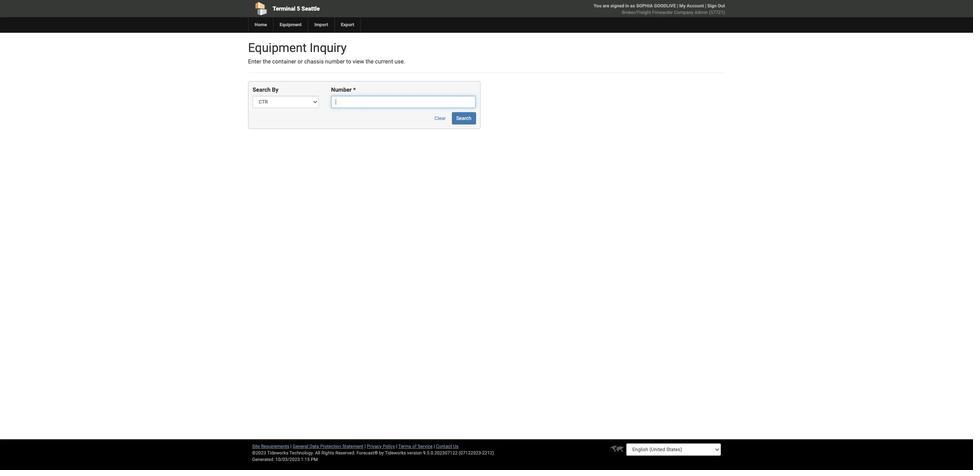 Task type: locate. For each thing, give the bounding box(es) containing it.
9.5.0.202307122
[[423, 451, 458, 456]]

terminal
[[273, 5, 296, 12]]

site requirements link
[[252, 444, 290, 449]]

0 vertical spatial equipment
[[280, 22, 302, 27]]

reserved.
[[336, 451, 356, 456]]

clear button
[[430, 112, 451, 125]]

number *
[[331, 87, 356, 93]]

equipment inside equipment inquiry enter the container or chassis number to view the current use.
[[248, 41, 307, 55]]

or
[[298, 58, 303, 65]]

| left general
[[291, 444, 292, 449]]

1 horizontal spatial search
[[457, 116, 472, 121]]

forwarder
[[653, 10, 674, 15]]

5
[[297, 5, 300, 12]]

0 horizontal spatial the
[[263, 58, 271, 65]]

equipment up the container
[[248, 41, 307, 55]]

pm
[[311, 457, 318, 463]]

terminal 5 seattle
[[273, 5, 320, 12]]

clear
[[435, 116, 446, 121]]

chassis
[[305, 58, 324, 65]]

inquiry
[[310, 41, 347, 55]]

privacy policy link
[[367, 444, 395, 449]]

site requirements | general data protection statement | privacy policy | terms of service | contact us ©2023 tideworks technology. all rights reserved. forecast® by tideworks version 9.5.0.202307122 (07122023-2212) generated: 10/03/2023 1:15 pm
[[252, 444, 495, 463]]

as
[[631, 3, 636, 9]]

search
[[253, 87, 271, 93], [457, 116, 472, 121]]

my
[[680, 3, 686, 9]]

equipment link
[[273, 17, 308, 33]]

to
[[346, 58, 352, 65]]

sophia
[[637, 3, 653, 9]]

search inside button
[[457, 116, 472, 121]]

import
[[315, 22, 328, 27]]

equipment for equipment
[[280, 22, 302, 27]]

| left sign
[[706, 3, 707, 9]]

statement
[[343, 444, 364, 449]]

the right "view"
[[366, 58, 374, 65]]

sign
[[708, 3, 717, 9]]

| left the 'my'
[[678, 3, 679, 9]]

1 vertical spatial search
[[457, 116, 472, 121]]

|
[[678, 3, 679, 9], [706, 3, 707, 9], [291, 444, 292, 449], [365, 444, 366, 449], [397, 444, 398, 449], [434, 444, 435, 449]]

1 vertical spatial equipment
[[248, 41, 307, 55]]

equipment
[[280, 22, 302, 27], [248, 41, 307, 55]]

account
[[687, 3, 705, 9]]

export
[[341, 22, 355, 27]]

0 horizontal spatial search
[[253, 87, 271, 93]]

(07122023-
[[459, 451, 483, 456]]

search left by
[[253, 87, 271, 93]]

service
[[418, 444, 433, 449]]

terms of service link
[[399, 444, 433, 449]]

number
[[325, 58, 345, 65]]

site
[[252, 444, 260, 449]]

©2023 tideworks
[[252, 451, 289, 456]]

| up forecast® on the left bottom of page
[[365, 444, 366, 449]]

protection
[[320, 444, 341, 449]]

0 vertical spatial search
[[253, 87, 271, 93]]

equipment inquiry enter the container or chassis number to view the current use.
[[248, 41, 406, 65]]

Number * text field
[[331, 96, 476, 108]]

out
[[718, 3, 726, 9]]

search for search by
[[253, 87, 271, 93]]

all
[[315, 451, 321, 456]]

sign out link
[[708, 3, 726, 9]]

1 horizontal spatial the
[[366, 58, 374, 65]]

contact us link
[[436, 444, 459, 449]]

equipment down terminal 5 seattle
[[280, 22, 302, 27]]

1 the from the left
[[263, 58, 271, 65]]

search right clear
[[457, 116, 472, 121]]

search by
[[253, 87, 279, 93]]

enter
[[248, 58, 262, 65]]

search button
[[452, 112, 476, 125]]

the right enter at the left top of page
[[263, 58, 271, 65]]

2212)
[[483, 451, 495, 456]]

you
[[594, 3, 602, 9]]

the
[[263, 58, 271, 65], [366, 58, 374, 65]]



Task type: vqa. For each thing, say whether or not it's contained in the screenshot.
forgot password? log in
no



Task type: describe. For each thing, give the bounding box(es) containing it.
company
[[675, 10, 694, 15]]

export link
[[335, 17, 361, 33]]

us
[[454, 444, 459, 449]]

tideworks
[[385, 451, 406, 456]]

container
[[272, 58, 296, 65]]

1:15
[[301, 457, 310, 463]]

view
[[353, 58, 364, 65]]

use.
[[395, 58, 406, 65]]

home link
[[248, 17, 273, 33]]

admin
[[695, 10, 708, 15]]

number
[[331, 87, 352, 93]]

privacy
[[367, 444, 382, 449]]

policy
[[383, 444, 395, 449]]

terms
[[399, 444, 412, 449]]

requirements
[[261, 444, 290, 449]]

by
[[379, 451, 384, 456]]

data
[[310, 444, 319, 449]]

search for search
[[457, 116, 472, 121]]

signed
[[611, 3, 625, 9]]

version
[[408, 451, 422, 456]]

technology.
[[290, 451, 314, 456]]

2 the from the left
[[366, 58, 374, 65]]

contact
[[436, 444, 452, 449]]

| up tideworks
[[397, 444, 398, 449]]

general
[[293, 444, 309, 449]]

(57721)
[[710, 10, 726, 15]]

forecast®
[[357, 451, 378, 456]]

*
[[353, 87, 356, 93]]

| up 9.5.0.202307122
[[434, 444, 435, 449]]

terminal 5 seattle link
[[248, 0, 440, 17]]

rights
[[322, 451, 335, 456]]

generated:
[[252, 457, 275, 463]]

my account link
[[680, 3, 705, 9]]

of
[[413, 444, 417, 449]]

you are signed in as sophia goodlive | my account | sign out broker/freight forwarder company admin (57721)
[[594, 3, 726, 15]]

broker/freight
[[622, 10, 652, 15]]

home
[[255, 22, 267, 27]]

equipment for equipment inquiry enter the container or chassis number to view the current use.
[[248, 41, 307, 55]]

in
[[626, 3, 630, 9]]

import link
[[308, 17, 335, 33]]

goodlive
[[655, 3, 676, 9]]

are
[[603, 3, 610, 9]]

seattle
[[302, 5, 320, 12]]

current
[[375, 58, 393, 65]]

10/03/2023
[[276, 457, 300, 463]]

general data protection statement link
[[293, 444, 364, 449]]

by
[[272, 87, 279, 93]]



